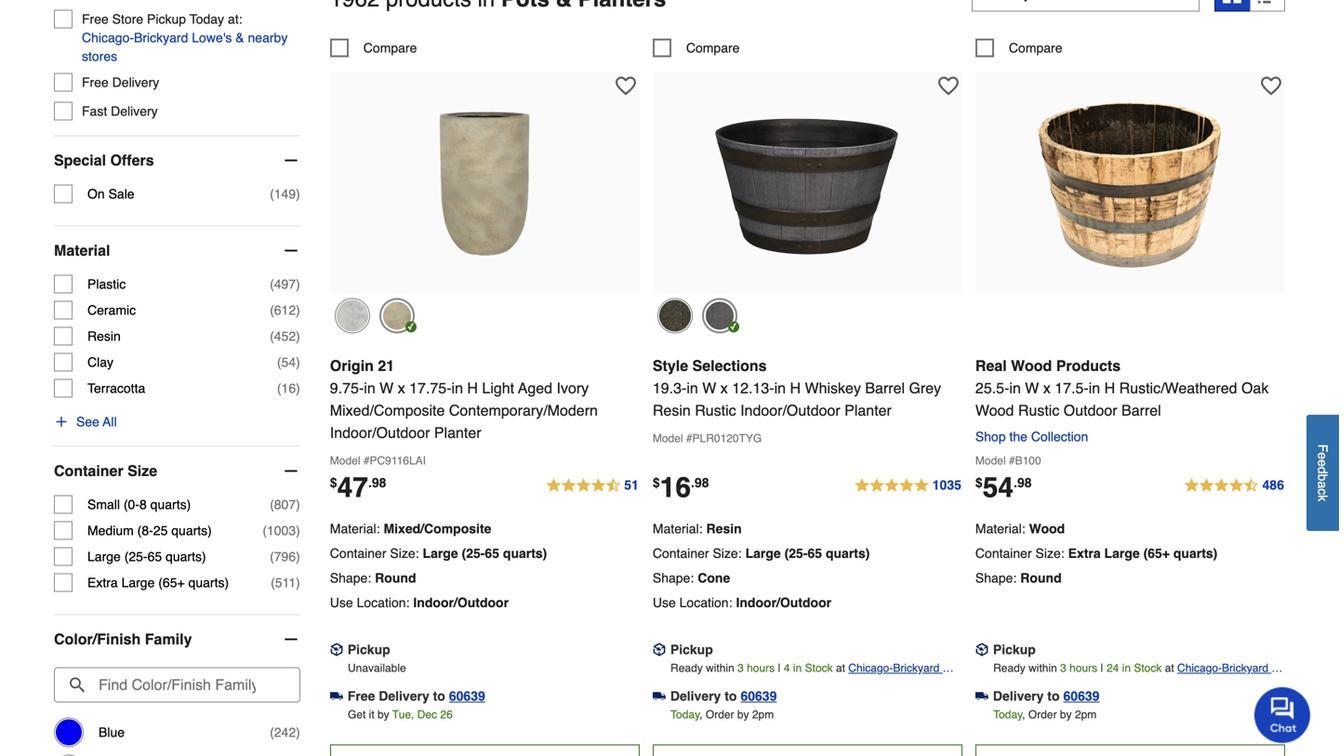 Task type: locate. For each thing, give the bounding box(es) containing it.
1 horizontal spatial today , order by 2pm
[[993, 708, 1097, 721]]

3 size: from the left
[[1036, 546, 1065, 561]]

4.5 stars image containing 486
[[1184, 475, 1285, 497]]

use location: indoor/outdoor down 'cone'
[[653, 595, 832, 610]]

0 horizontal spatial at
[[836, 662, 845, 675]]

1 $ from the left
[[330, 475, 337, 490]]

1 horizontal spatial model
[[653, 432, 683, 445]]

compare for "5001966801" element
[[686, 40, 740, 55]]

1 delivery to 60639 from the left
[[670, 689, 777, 704]]

w inside "origin 21 9.75-in w x 17.75-in h light aged ivory mixed/composite contemporary/modern indoor/outdoor planter"
[[380, 379, 394, 397]]

model for 19.3-in w x 12.13-in h whiskey barrel grey resin rustic indoor/outdoor planter
[[653, 432, 683, 445]]

material: wood
[[976, 521, 1065, 536]]

3 material: from the left
[[976, 521, 1026, 536]]

0 horizontal spatial (65+
[[158, 575, 185, 590]]

2 60639 from the left
[[741, 689, 777, 704]]

1 vertical spatial barrel
[[1122, 402, 1161, 419]]

container inside 'button'
[[54, 462, 123, 480]]

use location: indoor/outdoor down material: mixed/composite
[[330, 595, 509, 610]]

stock for 24
[[1134, 662, 1162, 675]]

4.5 stars image for 47
[[545, 475, 640, 497]]

2 horizontal spatial .98
[[1014, 475, 1032, 490]]

16 for ( 16 )
[[281, 381, 296, 396]]

4.5 stars image containing 51
[[545, 475, 640, 497]]

free for free delivery
[[82, 75, 109, 90]]

2 heart outline image from the left
[[1261, 76, 1282, 96]]

minus image
[[282, 151, 300, 170], [282, 241, 300, 260], [282, 630, 300, 649]]

, for ready within 3 hours | 24 in stock at chicago-brickyard lowe's
[[1023, 708, 1026, 721]]

3 .98 from the left
[[1014, 475, 1032, 490]]

( for 242
[[270, 725, 274, 740]]

model for 9.75-in w x 17.75-in h light aged ivory mixed/composite contemporary/modern indoor/outdoor planter
[[330, 454, 360, 467]]

container
[[54, 462, 123, 480], [330, 546, 386, 561], [653, 546, 709, 561], [976, 546, 1032, 561]]

(25- for material: mixed/composite
[[462, 546, 485, 561]]

the
[[1010, 429, 1028, 444]]

on
[[87, 187, 105, 201]]

54 up ( 16 )
[[281, 355, 296, 370]]

get
[[348, 708, 366, 721]]

#
[[686, 432, 693, 445], [364, 454, 370, 467], [1009, 454, 1015, 467]]

0 horizontal spatial size:
[[390, 546, 419, 561]]

10 ) from the top
[[296, 575, 300, 590]]

extra large (65+ quarts)
[[87, 575, 229, 590]]

2 | from the left
[[1101, 662, 1104, 675]]

0 vertical spatial free
[[82, 12, 109, 27]]

stock right "24"
[[1134, 662, 1162, 675]]

3 x from the left
[[1043, 379, 1051, 397]]

brickyard inside ready within 3 hours | 24 in stock at chicago-brickyard lowe's
[[1222, 662, 1269, 675]]

1 horizontal spatial resin
[[653, 402, 691, 419]]

shape: left 'cone'
[[653, 571, 694, 585]]

| left 4 in the bottom of the page
[[778, 662, 781, 675]]

2 today , order by 2pm from the left
[[993, 708, 1097, 721]]

.98 inside the $ 16 .98
[[691, 475, 709, 490]]

h inside "origin 21 9.75-in w x 17.75-in h light aged ivory mixed/composite contemporary/modern indoor/outdoor planter"
[[467, 379, 478, 397]]

container for material: resin
[[653, 546, 709, 561]]

to
[[433, 689, 445, 704], [725, 689, 737, 704], [1048, 689, 1060, 704]]

2 h from the left
[[790, 379, 801, 397]]

material:
[[330, 521, 380, 536], [653, 521, 703, 536], [976, 521, 1026, 536]]

1 horizontal spatial pickup image
[[653, 643, 666, 656]]

wood for material:
[[1029, 521, 1065, 536]]

1 horizontal spatial compare
[[686, 40, 740, 55]]

use location: indoor/outdoor for round
[[330, 595, 509, 610]]

at right "24"
[[1165, 662, 1174, 675]]

actual price $54.98 element
[[976, 471, 1032, 504]]

1 4.5 stars image from the left
[[545, 475, 640, 497]]

truck filled image
[[330, 690, 343, 703], [653, 690, 666, 703]]

1 , from the left
[[700, 708, 703, 721]]

in right 4 in the bottom of the page
[[793, 662, 802, 675]]

indoor/outdoor inside the 'style selections 19.3-in w x 12.13-in h whiskey barrel grey resin rustic indoor/outdoor planter'
[[740, 402, 841, 419]]

2 vertical spatial minus image
[[282, 630, 300, 649]]

chicago- for ready within 3 hours | 4 in stock at chicago-brickyard lowe's
[[849, 662, 893, 675]]

1 heart outline image from the left
[[938, 76, 959, 96]]

lowe's inside ready within 3 hours | 24 in stock at chicago-brickyard lowe's
[[1178, 680, 1212, 693]]

1 use location: indoor/outdoor from the left
[[330, 595, 509, 610]]

within inside ready within 3 hours | 24 in stock at chicago-brickyard lowe's
[[1029, 662, 1057, 675]]

| inside ready within 3 hours | 24 in stock at chicago-brickyard lowe's
[[1101, 662, 1104, 675]]

60639 button
[[449, 687, 485, 705], [741, 687, 777, 705], [1064, 687, 1100, 705]]

brickyard
[[134, 30, 188, 45], [893, 662, 940, 675], [1222, 662, 1269, 675]]

2 chicago-brickyard lowe's button from the left
[[1178, 659, 1285, 693]]

h inside the 'style selections 19.3-in w x 12.13-in h whiskey barrel grey resin rustic indoor/outdoor planter'
[[790, 379, 801, 397]]

color/finish
[[54, 631, 141, 648]]

free up get
[[348, 689, 375, 704]]

compare for 1000041637 element on the right top of page
[[1009, 40, 1063, 55]]

compare for 5002001829 element
[[363, 40, 417, 55]]

delivery for fast delivery
[[111, 104, 158, 119]]

2 at from the left
[[1165, 662, 1174, 675]]

container up the shape: cone
[[653, 546, 709, 561]]

chicago-brickyard lowe's & nearby stores
[[82, 30, 288, 64]]

3 h from the left
[[1105, 379, 1115, 397]]

w for 21
[[380, 379, 394, 397]]

0 vertical spatial 54
[[281, 355, 296, 370]]

material: down 47
[[330, 521, 380, 536]]

)
[[296, 187, 300, 201], [296, 277, 300, 292], [296, 303, 300, 318], [296, 329, 300, 344], [296, 355, 300, 370], [296, 381, 300, 396], [296, 497, 300, 512], [296, 523, 300, 538], [296, 549, 300, 564], [296, 575, 300, 590], [296, 725, 300, 740]]

see
[[76, 414, 99, 429]]

actual price $16.98 element
[[653, 471, 709, 504]]

free left store
[[82, 12, 109, 27]]

1 horizontal spatial w
[[702, 379, 716, 397]]

shape: round
[[330, 571, 416, 585], [976, 571, 1062, 585]]

order for ready within 3 hours | 4 in stock at chicago-brickyard lowe's
[[706, 708, 734, 721]]

hours left "24"
[[1070, 662, 1098, 675]]

2 horizontal spatial pickup image
[[976, 643, 989, 656]]

brickyard for ready within 3 hours | 4 in stock at chicago-brickyard lowe's
[[893, 662, 940, 675]]

container up 'small'
[[54, 462, 123, 480]]

1 horizontal spatial extra
[[1068, 546, 1101, 561]]

1 x from the left
[[398, 379, 405, 397]]

large (25-65 quarts)
[[87, 549, 206, 564]]

2 , from the left
[[1023, 708, 1026, 721]]

60639 button for ready within 3 hours | 24 in stock at chicago-brickyard lowe's
[[1064, 687, 1100, 705]]

1 horizontal spatial 60639 button
[[741, 687, 777, 705]]

in down the origin
[[364, 379, 376, 397]]

1 2pm from the left
[[752, 708, 774, 721]]

in left whiskey
[[774, 379, 786, 397]]

2 minus image from the top
[[282, 241, 300, 260]]

2pm down ready within 3 hours | 24 in stock at chicago-brickyard lowe's
[[1075, 708, 1097, 721]]

1 container size: large (25-65 quarts) from the left
[[330, 546, 547, 561]]

pc9116lai
[[370, 454, 426, 467]]

16 right 51
[[660, 471, 691, 504]]

1 use from the left
[[330, 595, 353, 610]]

location: down 'cone'
[[680, 595, 732, 610]]

2 horizontal spatial w
[[1025, 379, 1039, 397]]

mixed/composite down pc9116lai at the bottom of the page
[[384, 521, 491, 536]]

1 horizontal spatial 3
[[1060, 662, 1067, 675]]

tue,
[[392, 708, 414, 721]]

1 | from the left
[[778, 662, 781, 675]]

size:
[[390, 546, 419, 561], [713, 546, 742, 561], [1036, 546, 1065, 561]]

2 $ from the left
[[653, 475, 660, 490]]

by down ready within 3 hours | 4 in stock at chicago-brickyard lowe's
[[737, 708, 749, 721]]

indoor/outdoor
[[740, 402, 841, 419], [330, 424, 430, 441], [413, 595, 509, 610], [736, 595, 832, 610]]

round down material: mixed/composite
[[375, 571, 416, 585]]

1 hours from the left
[[747, 662, 775, 675]]

1 horizontal spatial round
[[1021, 571, 1062, 585]]

chicago-brickyard lowe's button for ready within 3 hours | 4 in stock at chicago-brickyard lowe's
[[849, 659, 963, 693]]

round down material: wood
[[1021, 571, 1062, 585]]

in inside ready within 3 hours | 24 in stock at chicago-brickyard lowe's
[[1122, 662, 1131, 675]]

e up b
[[1316, 459, 1331, 467]]

0 vertical spatial 16
[[281, 381, 296, 396]]

shape: round down material: wood
[[976, 571, 1062, 585]]

1 horizontal spatial 65
[[485, 546, 499, 561]]

12.13-
[[732, 379, 774, 397]]

1 compare from the left
[[363, 40, 417, 55]]

1 location: from the left
[[357, 595, 410, 610]]

1 today , order by 2pm from the left
[[671, 708, 774, 721]]

1 horizontal spatial 54
[[983, 471, 1014, 504]]

0 horizontal spatial heart outline image
[[938, 76, 959, 96]]

1 vertical spatial 54
[[983, 471, 1014, 504]]

model # plr0120tyg
[[653, 432, 762, 445]]

19.3-
[[653, 379, 687, 397]]

model down 19.3-
[[653, 432, 683, 445]]

shape: round down material: mixed/composite
[[330, 571, 416, 585]]

11 ) from the top
[[296, 725, 300, 740]]

3 left 4 in the bottom of the page
[[738, 662, 744, 675]]

stock right 4 in the bottom of the page
[[805, 662, 833, 675]]

1000041637 element
[[976, 38, 1063, 57]]

1 within from the left
[[706, 662, 735, 675]]

x left the 17.75-
[[398, 379, 405, 397]]

lowe's for ready within 3 hours | 4 in stock at chicago-brickyard lowe's
[[849, 680, 883, 693]]

5 ) from the top
[[296, 355, 300, 370]]

chicago-brickyard lowe's button
[[849, 659, 963, 693], [1178, 659, 1285, 693]]

65 for material: mixed/composite
[[485, 546, 499, 561]]

1 horizontal spatial shape: round
[[976, 571, 1062, 585]]

1 3 from the left
[[738, 662, 744, 675]]

w down selections
[[702, 379, 716, 397]]

0 horizontal spatial brickyard
[[134, 30, 188, 45]]

planter inside the 'style selections 19.3-in w x 12.13-in h whiskey barrel grey resin rustic indoor/outdoor planter'
[[845, 402, 892, 419]]

within inside ready within 3 hours | 4 in stock at chicago-brickyard lowe's
[[706, 662, 735, 675]]

2 ready from the left
[[993, 662, 1026, 675]]

1 chicago-brickyard lowe's button from the left
[[849, 659, 963, 693]]

plus image
[[54, 414, 69, 429]]

chicago- inside ready within 3 hours | 4 in stock at chicago-brickyard lowe's
[[849, 662, 893, 675]]

chicago- inside ready within 3 hours | 24 in stock at chicago-brickyard lowe's
[[1178, 662, 1222, 675]]

h up outdoor
[[1105, 379, 1115, 397]]

486
[[1263, 478, 1284, 492]]

container size: large (25-65 quarts) up 'cone'
[[653, 546, 870, 561]]

h left light
[[467, 379, 478, 397]]

hours inside ready within 3 hours | 4 in stock at chicago-brickyard lowe's
[[747, 662, 775, 675]]

4.5 stars image left a
[[1184, 475, 1285, 497]]

medium
[[87, 523, 134, 538]]

ready inside ready within 3 hours | 4 in stock at chicago-brickyard lowe's
[[671, 662, 703, 675]]

free down stores
[[82, 75, 109, 90]]

1 horizontal spatial ready
[[993, 662, 1026, 675]]

3 pickup image from the left
[[976, 643, 989, 656]]

$ inside $ 54 .98
[[976, 475, 983, 490]]

x left 17.5-
[[1043, 379, 1051, 397]]

1 horizontal spatial (25-
[[462, 546, 485, 561]]

1035
[[933, 478, 962, 492]]

real wood products 25.5-in w x 17.5-in h rustic/weathered oak wood rustic outdoor barrel
[[976, 357, 1269, 419]]

1 horizontal spatial within
[[1029, 662, 1057, 675]]

minus image down the ( 511 )
[[282, 630, 300, 649]]

hours
[[747, 662, 775, 675], [1070, 662, 1098, 675]]

grey
[[909, 379, 941, 397]]

location: up the unavailable
[[357, 595, 410, 610]]

hours inside ready within 3 hours | 24 in stock at chicago-brickyard lowe's
[[1070, 662, 1098, 675]]

3 by from the left
[[1060, 708, 1072, 721]]

2 shape: from the left
[[653, 571, 694, 585]]

indoor/outdoor down 12.13-
[[740, 402, 841, 419]]

$ right 1035
[[976, 475, 983, 490]]

model
[[653, 432, 683, 445], [330, 454, 360, 467], [976, 454, 1006, 467]]

2 horizontal spatial $
[[976, 475, 983, 490]]

heart outline image
[[938, 76, 959, 96], [1261, 76, 1282, 96]]

location:
[[357, 595, 410, 610], [680, 595, 732, 610]]

1 horizontal spatial 2pm
[[1075, 708, 1097, 721]]

0 horizontal spatial x
[[398, 379, 405, 397]]

2 horizontal spatial chicago-
[[1178, 662, 1222, 675]]

1 horizontal spatial planter
[[845, 402, 892, 419]]

) for ( 796 )
[[296, 549, 300, 564]]

3 $ from the left
[[976, 475, 983, 490]]

rustic inside the 'style selections 19.3-in w x 12.13-in h whiskey barrel grey resin rustic indoor/outdoor planter'
[[695, 402, 736, 419]]

2 x from the left
[[721, 379, 728, 397]]

1 horizontal spatial 16
[[660, 471, 691, 504]]

today , order by 2pm
[[671, 708, 774, 721], [993, 708, 1097, 721]]

2 hours from the left
[[1070, 662, 1098, 675]]

0 horizontal spatial 60639
[[449, 689, 485, 704]]

1 horizontal spatial material:
[[653, 521, 703, 536]]

free
[[82, 12, 109, 27], [82, 75, 109, 90], [348, 689, 375, 704]]

1 ready from the left
[[671, 662, 703, 675]]

oak
[[1242, 379, 1269, 397]]

2pm for 24
[[1075, 708, 1097, 721]]

material: down actual price $16.98 element
[[653, 521, 703, 536]]

selections
[[693, 357, 767, 374]]

container size: large (25-65 quarts) for cone
[[653, 546, 870, 561]]

wood
[[1011, 357, 1052, 374], [976, 402, 1014, 419], [1029, 521, 1065, 536]]

truck filled image for free
[[330, 690, 343, 703]]

container for material: mixed/composite
[[330, 546, 386, 561]]

chicago-brickyard lowe's button for ready within 3 hours | 24 in stock at chicago-brickyard lowe's
[[1178, 659, 1285, 693]]

1 vertical spatial 16
[[660, 471, 691, 504]]

by for ready within 3 hours | 4 in stock at chicago-brickyard lowe's
[[737, 708, 749, 721]]

0 horizontal spatial h
[[467, 379, 478, 397]]

$ for 54
[[976, 475, 983, 490]]

shape: down material: wood
[[976, 571, 1017, 585]]

2 60639 button from the left
[[741, 687, 777, 705]]

rustic up "shop the collection" link
[[1018, 402, 1060, 419]]

.98
[[368, 475, 386, 490], [691, 475, 709, 490], [1014, 475, 1032, 490]]

planter down whiskey
[[845, 402, 892, 419]]

0 horizontal spatial ready
[[671, 662, 703, 675]]

0 horizontal spatial $
[[330, 475, 337, 490]]

contemporary/modern
[[449, 402, 598, 419]]

w left 17.5-
[[1025, 379, 1039, 397]]

truck filled image
[[976, 690, 989, 703]]

2 horizontal spatial to
[[1048, 689, 1060, 704]]

shop the collection
[[976, 429, 1089, 444]]

at right 4 in the bottom of the page
[[836, 662, 845, 675]]

2 within from the left
[[1029, 662, 1057, 675]]

2 size: from the left
[[713, 546, 742, 561]]

pickup image
[[330, 643, 343, 656], [653, 643, 666, 656], [976, 643, 989, 656]]

$ inside $ 47 .98
[[330, 475, 337, 490]]

0 horizontal spatial lowe's
[[192, 30, 232, 45]]

compare inside 5002001829 element
[[363, 40, 417, 55]]

$ inside the $ 16 .98
[[653, 475, 660, 490]]

container down material: wood
[[976, 546, 1032, 561]]

w inside real wood products 25.5-in w x 17.5-in h rustic/weathered oak wood rustic outdoor barrel
[[1025, 379, 1039, 397]]

1 horizontal spatial by
[[737, 708, 749, 721]]

store
[[112, 12, 143, 27]]

barrel left grey
[[865, 379, 905, 397]]

size: down material: wood
[[1036, 546, 1065, 561]]

2 horizontal spatial size:
[[1036, 546, 1065, 561]]

.98 for 47
[[368, 475, 386, 490]]

1 horizontal spatial at
[[1165, 662, 1174, 675]]

minus image inside special offers button
[[282, 151, 300, 170]]

free for free store pickup today at:
[[82, 12, 109, 27]]

stock for 4
[[805, 662, 833, 675]]

0 horizontal spatial stock
[[805, 662, 833, 675]]

e
[[1316, 452, 1331, 459], [1316, 459, 1331, 467]]

model up 47
[[330, 454, 360, 467]]

special
[[54, 152, 106, 169]]

Find Color/Finish Family text field
[[54, 667, 300, 703]]

4.5 stars image left actual price $16.98 element
[[545, 475, 640, 497]]

0 horizontal spatial (25-
[[124, 549, 148, 564]]

1 horizontal spatial |
[[1101, 662, 1104, 675]]

wood for real
[[1011, 357, 1052, 374]]

4.5 stars image
[[545, 475, 640, 497], [1184, 475, 1285, 497]]

use down the shape: cone
[[653, 595, 676, 610]]

in down "style"
[[687, 379, 698, 397]]

| inside ready within 3 hours | 4 in stock at chicago-brickyard lowe's
[[778, 662, 781, 675]]

plr0120tyg
[[693, 432, 762, 445]]

1 to from the left
[[433, 689, 445, 704]]

2 horizontal spatial h
[[1105, 379, 1115, 397]]

indoor/outdoor up model # pc9116lai
[[330, 424, 430, 441]]

1 ) from the top
[[296, 187, 300, 201]]

1 horizontal spatial shape:
[[653, 571, 694, 585]]

( for 796
[[270, 549, 274, 564]]

2 horizontal spatial brickyard
[[1222, 662, 1269, 675]]

stores
[[82, 49, 117, 64]]

1 truck filled image from the left
[[330, 690, 343, 703]]

order
[[706, 708, 734, 721], [1029, 708, 1057, 721]]

0 horizontal spatial material:
[[330, 521, 380, 536]]

1 vertical spatial planter
[[434, 424, 481, 441]]

model # b100
[[976, 454, 1041, 467]]

resin up clay
[[87, 329, 121, 344]]

$ right 51
[[653, 475, 660, 490]]

65
[[485, 546, 499, 561], [808, 546, 822, 561], [148, 549, 162, 564]]

54 for $ 54 .98
[[983, 471, 1014, 504]]

delivery for free delivery to 60639
[[379, 689, 429, 704]]

chicago- right 4 in the bottom of the page
[[849, 662, 893, 675]]

1 horizontal spatial h
[[790, 379, 801, 397]]

location: for cone
[[680, 595, 732, 610]]

delivery for free delivery
[[112, 75, 159, 90]]

rustic for w
[[1018, 402, 1060, 419]]

# down the
[[1009, 454, 1015, 467]]

16 for $ 16 .98
[[660, 471, 691, 504]]

size
[[128, 462, 157, 480]]

) for ( 511 )
[[296, 575, 300, 590]]

60639 button for ready within 3 hours | 4 in stock at chicago-brickyard lowe's
[[741, 687, 777, 705]]

within
[[706, 662, 735, 675], [1029, 662, 1057, 675]]

$ right minus image
[[330, 475, 337, 490]]

1 horizontal spatial brickyard
[[893, 662, 940, 675]]

2 w from the left
[[702, 379, 716, 397]]

1 horizontal spatial $
[[653, 475, 660, 490]]

0 horizontal spatial 4.5 stars image
[[545, 475, 640, 497]]

chicago- up stores
[[82, 30, 134, 45]]

.98 inside $ 47 .98
[[368, 475, 386, 490]]

h left whiskey
[[790, 379, 801, 397]]

ready
[[671, 662, 703, 675], [993, 662, 1026, 675]]

material: resin
[[653, 521, 742, 536]]

planter inside "origin 21 9.75-in w x 17.75-in h light aged ivory mixed/composite contemporary/modern indoor/outdoor planter"
[[434, 424, 481, 441]]

2 by from the left
[[737, 708, 749, 721]]

( 242 )
[[270, 725, 300, 740]]

( 452 )
[[270, 329, 300, 344]]

at inside ready within 3 hours | 24 in stock at chicago-brickyard lowe's
[[1165, 662, 1174, 675]]

compare inside 1000041637 element
[[1009, 40, 1063, 55]]

2 ) from the top
[[296, 277, 300, 292]]

aged
[[518, 379, 553, 397]]

# up actual price $16.98 element
[[686, 432, 693, 445]]

x inside "origin 21 9.75-in w x 17.75-in h light aged ivory mixed/composite contemporary/modern indoor/outdoor planter"
[[398, 379, 405, 397]]

( for 16
[[277, 381, 281, 396]]

1 e from the top
[[1316, 452, 1331, 459]]

in up outdoor
[[1089, 379, 1101, 397]]

2 horizontal spatial shape:
[[976, 571, 1017, 585]]

ivory
[[557, 379, 589, 397]]

shape: for material: wood
[[976, 571, 1017, 585]]

8 ) from the top
[[296, 523, 300, 538]]

1 material: from the left
[[330, 521, 380, 536]]

3 inside ready within 3 hours | 24 in stock at chicago-brickyard lowe's
[[1060, 662, 1067, 675]]

3 w from the left
[[1025, 379, 1039, 397]]

2 use location: indoor/outdoor from the left
[[653, 595, 832, 610]]

3 inside ready within 3 hours | 4 in stock at chicago-brickyard lowe's
[[738, 662, 744, 675]]

0 horizontal spatial chicago-brickyard lowe's button
[[849, 659, 963, 693]]

truck filled image for delivery
[[653, 690, 666, 703]]

2 truck filled image from the left
[[653, 690, 666, 703]]

1 shape: round from the left
[[330, 571, 416, 585]]

2 use from the left
[[653, 595, 676, 610]]

1 rustic from the left
[[695, 402, 736, 419]]

1 vertical spatial (65+
[[158, 575, 185, 590]]

1 horizontal spatial use
[[653, 595, 676, 610]]

1 w from the left
[[380, 379, 394, 397]]

3 left "24"
[[1060, 662, 1067, 675]]

2 horizontal spatial 60639
[[1064, 689, 1100, 704]]

today , order by 2pm for ready within 3 hours | 4 in stock at chicago-brickyard lowe's
[[671, 708, 774, 721]]

1 60639 button from the left
[[449, 687, 485, 705]]

x inside real wood products 25.5-in w x 17.5-in h rustic/weathered oak wood rustic outdoor barrel
[[1043, 379, 1051, 397]]

today
[[190, 12, 224, 27], [671, 708, 700, 721], [993, 708, 1023, 721]]

0 vertical spatial barrel
[[865, 379, 905, 397]]

planter down the 17.75-
[[434, 424, 481, 441]]

4 ) from the top
[[296, 329, 300, 344]]

ready within 3 hours | 24 in stock at chicago-brickyard lowe's
[[993, 662, 1272, 693]]

size: up 'cone'
[[713, 546, 742, 561]]

1 horizontal spatial heart outline image
[[1261, 76, 1282, 96]]

x inside the 'style selections 19.3-in w x 12.13-in h whiskey barrel grey resin rustic indoor/outdoor planter'
[[721, 379, 728, 397]]

2 2pm from the left
[[1075, 708, 1097, 721]]

2 .98 from the left
[[691, 475, 709, 490]]

material: down $ 54 .98
[[976, 521, 1026, 536]]

w down 21
[[380, 379, 394, 397]]

0 horizontal spatial order
[[706, 708, 734, 721]]

1 h from the left
[[467, 379, 478, 397]]

( 149 )
[[270, 187, 300, 201]]

ready for ready within 3 hours | 4 in stock at chicago-brickyard lowe's
[[671, 662, 703, 675]]

0 horizontal spatial 3
[[738, 662, 744, 675]]

minus image inside the material button
[[282, 241, 300, 260]]

indoor/outdoor up 4 in the bottom of the page
[[736, 595, 832, 610]]

real wood products 25.5-in w x 17.5-in h rustic/weathered oak wood rustic outdoor barrel image
[[1028, 81, 1233, 286]]

1 horizontal spatial stock
[[1134, 662, 1162, 675]]

material: for material: resin
[[653, 521, 703, 536]]

2 rustic from the left
[[1018, 402, 1060, 419]]

2 stock from the left
[[1134, 662, 1162, 675]]

) for ( 452 )
[[296, 329, 300, 344]]

0 vertical spatial extra
[[1068, 546, 1101, 561]]

ready inside ready within 3 hours | 24 in stock at chicago-brickyard lowe's
[[993, 662, 1026, 675]]

0 vertical spatial (65+
[[1144, 546, 1170, 561]]

delivery
[[112, 75, 159, 90], [111, 104, 158, 119], [379, 689, 429, 704], [670, 689, 721, 704], [993, 689, 1044, 704]]

3 60639 from the left
[[1064, 689, 1100, 704]]

( 497 )
[[270, 277, 300, 292]]

.98 down 'b100'
[[1014, 475, 1032, 490]]

within left 4 in the bottom of the page
[[706, 662, 735, 675]]

1 size: from the left
[[390, 546, 419, 561]]

compare inside "5001966801" element
[[686, 40, 740, 55]]

1 horizontal spatial container size: large (25-65 quarts)
[[653, 546, 870, 561]]

2 location: from the left
[[680, 595, 732, 610]]

.98 down model # pc9116lai
[[368, 475, 386, 490]]

mixed/composite inside "origin 21 9.75-in w x 17.75-in h light aged ivory mixed/composite contemporary/modern indoor/outdoor planter"
[[330, 402, 445, 419]]

rustic inside real wood products 25.5-in w x 17.5-in h rustic/weathered oak wood rustic outdoor barrel
[[1018, 402, 1060, 419]]

chicago- right "24"
[[1178, 662, 1222, 675]]

location: for round
[[357, 595, 410, 610]]

2 shape: round from the left
[[976, 571, 1062, 585]]

2pm down ready within 3 hours | 4 in stock at chicago-brickyard lowe's
[[752, 708, 774, 721]]

3 60639 button from the left
[[1064, 687, 1100, 705]]

light aged ivory image
[[379, 298, 415, 333]]

1 stock from the left
[[805, 662, 833, 675]]

60639 for ready within 3 hours | 4 in stock at chicago-brickyard lowe's
[[741, 689, 777, 704]]

2 pickup image from the left
[[653, 643, 666, 656]]

by
[[378, 708, 389, 721], [737, 708, 749, 721], [1060, 708, 1072, 721]]

2 4.5 stars image from the left
[[1184, 475, 1285, 497]]

( for 54
[[277, 355, 281, 370]]

$ for 47
[[330, 475, 337, 490]]

2 round from the left
[[1021, 571, 1062, 585]]

2 3 from the left
[[1060, 662, 1067, 675]]

.98 inside $ 54 .98
[[1014, 475, 1032, 490]]

stock inside ready within 3 hours | 24 in stock at chicago-brickyard lowe's
[[1134, 662, 1162, 675]]

| left "24"
[[1101, 662, 1104, 675]]

0 horizontal spatial use
[[330, 595, 353, 610]]

&
[[236, 30, 244, 45]]

model down "shop" at the right bottom of page
[[976, 454, 1006, 467]]

1 .98 from the left
[[368, 475, 386, 490]]

2 horizontal spatial resin
[[706, 521, 742, 536]]

1 horizontal spatial lowe's
[[849, 680, 883, 693]]

use up the unavailable
[[330, 595, 353, 610]]

ceramic
[[87, 303, 136, 318]]

.98 for 16
[[691, 475, 709, 490]]

3 for 4
[[738, 662, 744, 675]]

1 at from the left
[[836, 662, 845, 675]]

shape: right the ( 511 )
[[330, 571, 371, 585]]

1 horizontal spatial to
[[725, 689, 737, 704]]

5 stars image
[[854, 475, 963, 497]]

resin up 'cone'
[[706, 521, 742, 536]]

2pm
[[752, 708, 774, 721], [1075, 708, 1097, 721]]

lowe's for ready within 3 hours | 24 in stock at chicago-brickyard lowe's
[[1178, 680, 1212, 693]]

w inside the 'style selections 19.3-in w x 12.13-in h whiskey barrel grey resin rustic indoor/outdoor planter'
[[702, 379, 716, 397]]

9 ) from the top
[[296, 549, 300, 564]]

2pm for 4
[[752, 708, 774, 721]]

, for ready within 3 hours | 4 in stock at chicago-brickyard lowe's
[[700, 708, 703, 721]]

.98 down model # plr0120tyg
[[691, 475, 709, 490]]

0 horizontal spatial within
[[706, 662, 735, 675]]

2 order from the left
[[1029, 708, 1057, 721]]

2 horizontal spatial x
[[1043, 379, 1051, 397]]

by down ready within 3 hours | 24 in stock at chicago-brickyard lowe's
[[1060, 708, 1072, 721]]

3 compare from the left
[[1009, 40, 1063, 55]]

chicago-
[[82, 30, 134, 45], [849, 662, 893, 675], [1178, 662, 1222, 675]]

extra
[[1068, 546, 1101, 561], [87, 575, 118, 590]]

minus image inside color/finish family button
[[282, 630, 300, 649]]

0 horizontal spatial delivery to 60639
[[670, 689, 777, 704]]

stock inside ready within 3 hours | 4 in stock at chicago-brickyard lowe's
[[805, 662, 833, 675]]

hours left 4 in the bottom of the page
[[747, 662, 775, 675]]

$
[[330, 475, 337, 490], [653, 475, 660, 490], [976, 475, 983, 490]]

1 horizontal spatial order
[[1029, 708, 1057, 721]]

1 horizontal spatial rustic
[[1018, 402, 1060, 419]]

1 shape: from the left
[[330, 571, 371, 585]]

resin down 19.3-
[[653, 402, 691, 419]]

size: down material: mixed/composite
[[390, 546, 419, 561]]

by right 'it'
[[378, 708, 389, 721]]

511
[[275, 575, 296, 590]]

3 ) from the top
[[296, 303, 300, 318]]

# up actual price $47.98 element
[[364, 454, 370, 467]]

x down selections
[[721, 379, 728, 397]]

large
[[423, 546, 458, 561], [746, 546, 781, 561], [1105, 546, 1140, 561], [87, 549, 121, 564], [121, 575, 155, 590]]

mixed/composite down 21
[[330, 402, 445, 419]]

barrel down rustic/weathered
[[1122, 402, 1161, 419]]

to for ready within 3 hours | 4 in stock at chicago-brickyard lowe's
[[725, 689, 737, 704]]

planter for whiskey
[[845, 402, 892, 419]]

2 material: from the left
[[653, 521, 703, 536]]

54 down model # b100
[[983, 471, 1014, 504]]

) for ( 16 )
[[296, 381, 300, 396]]

1 horizontal spatial x
[[721, 379, 728, 397]]

wood right real
[[1011, 357, 1052, 374]]

use for shape: round
[[330, 595, 353, 610]]

3 to from the left
[[1048, 689, 1060, 704]]

# for origin 21 9.75-in w x 17.75-in h light aged ivory mixed/composite contemporary/modern indoor/outdoor planter
[[364, 454, 370, 467]]

shape: round for mixed/composite
[[330, 571, 416, 585]]

1 order from the left
[[706, 708, 734, 721]]

all
[[103, 414, 117, 429]]

0 horizontal spatial |
[[778, 662, 781, 675]]

within for ready within 3 hours | 24 in stock at chicago-brickyard lowe's
[[1029, 662, 1057, 675]]

0 horizontal spatial location:
[[357, 595, 410, 610]]

2 horizontal spatial by
[[1060, 708, 1072, 721]]

wood up 'container size: extra large (65+ quarts)'
[[1029, 521, 1065, 536]]

$ for 16
[[653, 475, 660, 490]]

lowe's inside ready within 3 hours | 4 in stock at chicago-brickyard lowe's
[[849, 680, 883, 693]]

1 minus image from the top
[[282, 151, 300, 170]]

use
[[330, 595, 353, 610], [653, 595, 676, 610]]

5002001829 element
[[330, 38, 417, 57]]

6 ) from the top
[[296, 381, 300, 396]]

real
[[976, 357, 1007, 374]]

1 round from the left
[[375, 571, 416, 585]]

3 minus image from the top
[[282, 630, 300, 649]]

material: mixed/composite
[[330, 521, 491, 536]]

1 horizontal spatial size:
[[713, 546, 742, 561]]

lowe's inside the 'chicago-brickyard lowe's & nearby stores'
[[192, 30, 232, 45]]

minus image up 149
[[282, 151, 300, 170]]

0 horizontal spatial resin
[[87, 329, 121, 344]]

wood down 25.5-
[[976, 402, 1014, 419]]

container size: large (25-65 quarts) down material: mixed/composite
[[330, 546, 547, 561]]

0 horizontal spatial 65
[[148, 549, 162, 564]]

dec
[[417, 708, 437, 721]]

7 ) from the top
[[296, 497, 300, 512]]

1 horizontal spatial hours
[[1070, 662, 1098, 675]]

container down material: mixed/composite
[[330, 546, 386, 561]]

at inside ready within 3 hours | 4 in stock at chicago-brickyard lowe's
[[836, 662, 845, 675]]

( 54 )
[[277, 355, 300, 370]]

2 to from the left
[[725, 689, 737, 704]]

0 vertical spatial wood
[[1011, 357, 1052, 374]]

h for whiskey
[[790, 379, 801, 397]]

brickyard inside ready within 3 hours | 4 in stock at chicago-brickyard lowe's
[[893, 662, 940, 675]]

chat invite button image
[[1255, 686, 1311, 743]]

0 horizontal spatial rustic
[[695, 402, 736, 419]]

(25- for material: resin
[[785, 546, 808, 561]]

e up d
[[1316, 452, 1331, 459]]

delivery to 60639 for ready within 3 hours | 4 in stock at chicago-brickyard lowe's
[[670, 689, 777, 704]]

whiskey barrel grey image
[[702, 298, 737, 333]]

shape:
[[330, 571, 371, 585], [653, 571, 694, 585], [976, 571, 1017, 585]]

0 horizontal spatial 2pm
[[752, 708, 774, 721]]



Task type: describe. For each thing, give the bounding box(es) containing it.
at for 24
[[1165, 662, 1174, 675]]

1 pickup image from the left
[[330, 643, 343, 656]]

h inside real wood products 25.5-in w x 17.5-in h rustic/weathered oak wood rustic outdoor barrel
[[1105, 379, 1115, 397]]

indoor/outdoor inside "origin 21 9.75-in w x 17.75-in h light aged ivory mixed/composite contemporary/modern indoor/outdoor planter"
[[330, 424, 430, 441]]

( for 807
[[270, 497, 274, 512]]

1 60639 from the left
[[449, 689, 485, 704]]

in left light
[[452, 379, 463, 397]]

(0-
[[124, 497, 140, 512]]

special offers
[[54, 152, 154, 169]]

see all
[[76, 414, 117, 429]]

hours for 4
[[747, 662, 775, 675]]

0 horizontal spatial extra
[[87, 575, 118, 590]]

chicago- inside the 'chicago-brickyard lowe's & nearby stores'
[[82, 30, 134, 45]]

style selections 19.3-in w x 12.13-in h whiskey barrel grey resin rustic indoor/outdoor planter
[[653, 357, 941, 419]]

( 796 )
[[270, 549, 300, 564]]

f
[[1316, 444, 1331, 452]]

brickyard for ready within 3 hours | 24 in stock at chicago-brickyard lowe's
[[1222, 662, 1269, 675]]

on sale
[[87, 187, 134, 201]]

today for ready within 3 hours | 24 in stock at chicago-brickyard lowe's
[[993, 708, 1023, 721]]

pickup for truck filled image corresponding to free
[[348, 642, 390, 657]]

) for ( 612 )
[[296, 303, 300, 318]]

17.75-
[[409, 379, 452, 397]]

47
[[337, 471, 368, 504]]

list view image
[[1258, 0, 1277, 3]]

barrel inside the 'style selections 19.3-in w x 12.13-in h whiskey barrel grey resin rustic indoor/outdoor planter'
[[865, 379, 905, 397]]

planter for light
[[434, 424, 481, 441]]

0 horizontal spatial today
[[190, 12, 224, 27]]

heart outline image
[[616, 76, 636, 96]]

offers
[[110, 152, 154, 169]]

1035 button
[[854, 475, 963, 497]]

indoor/outdoor down material: mixed/composite
[[413, 595, 509, 610]]

origin 21 9.75-in w x 17.75-in h light aged ivory mixed/composite contemporary/modern indoor/outdoor planter
[[330, 357, 598, 441]]

minus image for color/finish family
[[282, 630, 300, 649]]

material: for material: wood
[[976, 521, 1026, 536]]

) for ( 1003 )
[[296, 523, 300, 538]]

( 612 )
[[270, 303, 300, 318]]

resin inside the 'style selections 19.3-in w x 12.13-in h whiskey barrel grey resin rustic indoor/outdoor planter'
[[653, 402, 691, 419]]

shop
[[976, 429, 1006, 444]]

1 by from the left
[[378, 708, 389, 721]]

fast
[[82, 104, 107, 119]]

) for ( 54 )
[[296, 355, 300, 370]]

c
[[1316, 488, 1331, 495]]

barrel inside real wood products 25.5-in w x 17.5-in h rustic/weathered oak wood rustic outdoor barrel
[[1122, 402, 1161, 419]]

family
[[145, 631, 192, 648]]

) for ( 242 )
[[296, 725, 300, 740]]

2 vertical spatial resin
[[706, 521, 742, 536]]

container size: large (25-65 quarts) for round
[[330, 546, 547, 561]]

origin 21 9.75-in w x 17.75-in h light aged ivory mixed/composite contemporary/modern indoor/outdoor planter image
[[383, 81, 587, 286]]

ndt white image
[[335, 298, 370, 333]]

fast delivery
[[82, 104, 158, 119]]

f e e d b a c k button
[[1307, 415, 1339, 531]]

0 vertical spatial resin
[[87, 329, 121, 344]]

whiskey barrel brown image
[[657, 298, 693, 333]]

light
[[482, 379, 514, 397]]

5001966801 element
[[653, 38, 740, 57]]

452
[[274, 329, 296, 344]]

cone
[[698, 571, 730, 585]]

clay
[[87, 355, 113, 370]]

free delivery
[[82, 75, 159, 90]]

| for 24
[[1101, 662, 1104, 675]]

x for 17.75-
[[398, 379, 405, 397]]

8
[[140, 497, 147, 512]]

b
[[1316, 474, 1331, 481]]

in inside ready within 3 hours | 4 in stock at chicago-brickyard lowe's
[[793, 662, 802, 675]]

24
[[1107, 662, 1119, 675]]

h for light
[[467, 379, 478, 397]]

nearby
[[248, 30, 288, 45]]

round for extra large (65+ quarts)
[[1021, 571, 1062, 585]]

to for ready within 3 hours | 24 in stock at chicago-brickyard lowe's
[[1048, 689, 1060, 704]]

) for ( 149 )
[[296, 187, 300, 201]]

65 for material: resin
[[808, 546, 822, 561]]

style selections 19.3-in w x 12.13-in h whiskey barrel grey resin rustic indoor/outdoor planter image
[[705, 81, 910, 286]]

4.5 stars image for 54
[[1184, 475, 1285, 497]]

) for ( 807 )
[[296, 497, 300, 512]]

4
[[784, 662, 790, 675]]

k
[[1316, 495, 1331, 501]]

round for large (25-65 quarts)
[[375, 571, 416, 585]]

brickyard inside the 'chicago-brickyard lowe's & nearby stores'
[[134, 30, 188, 45]]

w for selections
[[702, 379, 716, 397]]

pickup for truck filled image corresponding to delivery
[[670, 642, 713, 657]]

shape: round for wood
[[976, 571, 1062, 585]]

medium (8-25 quarts)
[[87, 523, 212, 538]]

d
[[1316, 467, 1331, 474]]

free delivery to 60639
[[348, 689, 485, 704]]

pickup image for ready within 3 hours | 4 in stock at chicago-brickyard lowe's
[[653, 643, 666, 656]]

container size button
[[54, 447, 300, 495]]

free store pickup today at:
[[82, 12, 242, 27]]

.98 for 54
[[1014, 475, 1032, 490]]

products
[[1056, 357, 1121, 374]]

shape: for material: resin
[[653, 571, 694, 585]]

origin
[[330, 357, 374, 374]]

container size: extra large (65+ quarts)
[[976, 546, 1218, 561]]

actual price $47.98 element
[[330, 471, 386, 504]]

see all button
[[54, 413, 117, 431]]

1 vertical spatial wood
[[976, 402, 1014, 419]]

material: for material: mixed/composite
[[330, 521, 380, 536]]

(8-
[[137, 523, 153, 538]]

minus image for special offers
[[282, 151, 300, 170]]

# for style selections 19.3-in w x 12.13-in h whiskey barrel grey resin rustic indoor/outdoor planter
[[686, 432, 693, 445]]

by for ready within 3 hours | 24 in stock at chicago-brickyard lowe's
[[1060, 708, 1072, 721]]

60639 for ready within 3 hours | 24 in stock at chicago-brickyard lowe's
[[1064, 689, 1100, 704]]

1 horizontal spatial (65+
[[1144, 546, 1170, 561]]

497
[[274, 277, 296, 292]]

( for 511
[[271, 575, 275, 590]]

2 vertical spatial free
[[348, 689, 375, 704]]

612
[[274, 303, 296, 318]]

at for 4
[[836, 662, 845, 675]]

shape: cone
[[653, 571, 730, 585]]

51
[[624, 478, 639, 492]]

486 button
[[1184, 475, 1285, 497]]

size: for mixed/composite
[[390, 546, 419, 561]]

f e e d b a c k
[[1316, 444, 1331, 501]]

small
[[87, 497, 120, 512]]

at:
[[228, 12, 242, 27]]

2 e from the top
[[1316, 459, 1331, 467]]

collection
[[1031, 429, 1089, 444]]

blue
[[99, 725, 125, 740]]

chicago- for ready within 3 hours | 24 in stock at chicago-brickyard lowe's
[[1178, 662, 1222, 675]]

pickup image for ready within 3 hours | 24 in stock at chicago-brickyard lowe's
[[976, 643, 989, 656]]

a
[[1316, 481, 1331, 488]]

shape: for material: mixed/composite
[[330, 571, 371, 585]]

rustic/weathered
[[1120, 379, 1238, 397]]

material
[[54, 242, 110, 259]]

sale
[[108, 187, 134, 201]]

chicago-brickyard lowe's & nearby stores button
[[82, 28, 300, 66]]

order for ready within 3 hours | 24 in stock at chicago-brickyard lowe's
[[1029, 708, 1057, 721]]

it
[[369, 708, 375, 721]]

pickup for truck filled icon
[[993, 642, 1036, 657]]

minus image for material
[[282, 241, 300, 260]]

( for 612
[[270, 303, 274, 318]]

hours for 24
[[1070, 662, 1098, 675]]

3 for 24
[[1060, 662, 1067, 675]]

25.5-
[[976, 379, 1010, 397]]

special offers button
[[54, 136, 300, 185]]

( for 497
[[270, 277, 274, 292]]

$ 54 .98
[[976, 471, 1032, 504]]

( for 1003
[[263, 523, 267, 538]]

( 1003 )
[[263, 523, 300, 538]]

grid view image
[[1223, 0, 1242, 3]]

51 button
[[545, 475, 640, 497]]

ready within 3 hours | 4 in stock at chicago-brickyard lowe's
[[671, 662, 943, 693]]

26
[[440, 708, 453, 721]]

today , order by 2pm for ready within 3 hours | 24 in stock at chicago-brickyard lowe's
[[993, 708, 1097, 721]]

model # pc9116lai
[[330, 454, 426, 467]]

807
[[274, 497, 296, 512]]

unavailable
[[348, 662, 406, 675]]

delivery to 60639 for ready within 3 hours | 24 in stock at chicago-brickyard lowe's
[[993, 689, 1100, 704]]

in up the
[[1010, 379, 1021, 397]]

minus image
[[282, 462, 300, 480]]

today for ready within 3 hours | 4 in stock at chicago-brickyard lowe's
[[671, 708, 700, 721]]

outdoor
[[1064, 402, 1118, 419]]

use location: indoor/outdoor for cone
[[653, 595, 832, 610]]

) for ( 497 )
[[296, 277, 300, 292]]

796
[[274, 549, 296, 564]]

style
[[653, 357, 688, 374]]

container for material: wood
[[976, 546, 1032, 561]]

2 horizontal spatial #
[[1009, 454, 1015, 467]]

9.75-
[[330, 379, 364, 397]]

shop the collection link
[[976, 429, 1096, 444]]

( 16 )
[[277, 381, 300, 396]]

2 horizontal spatial model
[[976, 454, 1006, 467]]

material button
[[54, 227, 300, 275]]

1 vertical spatial mixed/composite
[[384, 521, 491, 536]]

x for 12.13-
[[721, 379, 728, 397]]

$ 16 .98
[[653, 471, 709, 504]]

color/finish family button
[[54, 615, 300, 664]]

color/finish family
[[54, 631, 192, 648]]



Task type: vqa. For each thing, say whether or not it's contained in the screenshot.


